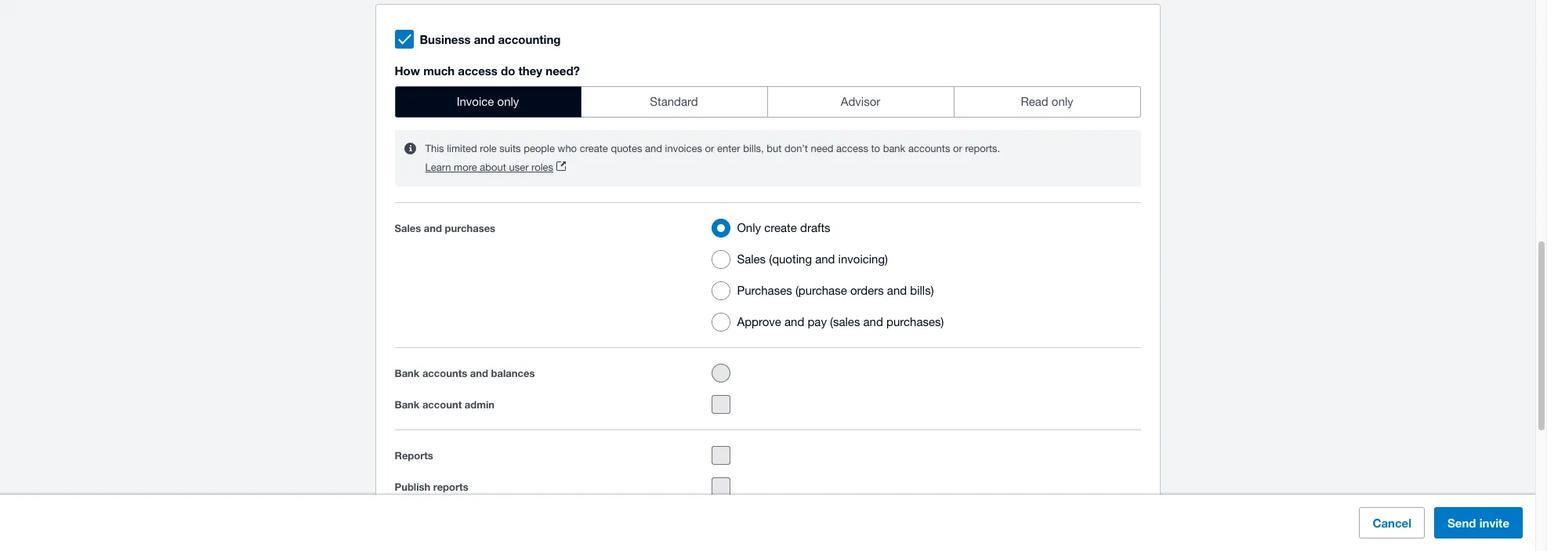 Task type: describe. For each thing, give the bounding box(es) containing it.
invoice only
[[457, 95, 519, 108]]

and up admin
[[470, 367, 488, 379]]

admin
[[465, 398, 495, 411]]

account
[[422, 398, 462, 411]]

how much access do they need?
[[395, 64, 580, 78]]

bills,
[[743, 143, 764, 155]]

approve
[[737, 315, 781, 329]]

balances
[[491, 367, 535, 379]]

invoicing)
[[838, 252, 888, 266]]

create inside this limited role suits people who create quotes and invoices or enter bills, but don't need access to bank accounts or reports. learn more about user roles
[[580, 143, 608, 155]]

only create drafts
[[737, 221, 831, 234]]

approve and pay (sales and purchases)
[[737, 315, 944, 329]]

accounts inside this limited role suits people who create quotes and invoices or enter bills, but don't need access to bank accounts or reports. learn more about user roles
[[908, 143, 950, 155]]

purchases
[[445, 222, 495, 234]]

bank accounts and balances
[[395, 367, 535, 379]]

suits
[[500, 143, 521, 155]]

only
[[737, 221, 761, 234]]

business
[[420, 32, 471, 46]]

accounting
[[498, 32, 561, 46]]

purchases
[[737, 284, 792, 297]]

do
[[501, 64, 515, 78]]

bank account admin
[[395, 398, 495, 411]]

learn more about user roles link
[[425, 158, 566, 177]]

read only
[[1021, 95, 1074, 108]]

they
[[519, 64, 543, 78]]

sales and purchases
[[395, 222, 495, 234]]

only for invoice only
[[497, 95, 519, 108]]

2 or from the left
[[953, 143, 962, 155]]

don't
[[785, 143, 808, 155]]

create inside "option group"
[[764, 221, 797, 234]]

send invite
[[1448, 516, 1510, 530]]

enter
[[717, 143, 740, 155]]

option group containing only create drafts
[[706, 213, 1141, 338]]

sales (quoting and invoicing)
[[737, 252, 888, 266]]

this
[[425, 143, 444, 155]]

invoice
[[457, 95, 494, 108]]

bank
[[883, 143, 906, 155]]

(quoting
[[769, 252, 812, 266]]

bills)
[[910, 284, 934, 297]]

this limited role suits people who create quotes and invoices or enter bills, but don't need access to bank accounts or reports. learn more about user roles
[[425, 143, 1000, 173]]

business and accounting
[[420, 32, 561, 46]]

1 or from the left
[[705, 143, 714, 155]]

people
[[524, 143, 555, 155]]

send
[[1448, 516, 1476, 530]]

need
[[811, 143, 834, 155]]

and left bills)
[[887, 284, 907, 297]]

learn
[[425, 162, 451, 173]]

only for read only
[[1052, 95, 1074, 108]]

and inside this limited role suits people who create quotes and invoices or enter bills, but don't need access to bank accounts or reports. learn more about user roles
[[645, 143, 662, 155]]

user
[[509, 162, 529, 173]]

to
[[871, 143, 880, 155]]

and up how much access do they need?
[[474, 32, 495, 46]]



Task type: vqa. For each thing, say whether or not it's contained in the screenshot.
Cancel
yes



Task type: locate. For each thing, give the bounding box(es) containing it.
(purchase
[[796, 284, 847, 297]]

1 vertical spatial create
[[764, 221, 797, 234]]

reports
[[433, 481, 468, 493]]

cancel button
[[1360, 507, 1425, 539]]

sales down only
[[737, 252, 766, 266]]

0 vertical spatial accounts
[[908, 143, 950, 155]]

read
[[1021, 95, 1049, 108]]

role
[[480, 143, 497, 155]]

reports
[[395, 449, 433, 462]]

1 horizontal spatial only
[[1052, 95, 1074, 108]]

cancel
[[1373, 516, 1412, 530]]

option group
[[395, 86, 1141, 118], [706, 213, 1141, 338]]

1 only from the left
[[497, 95, 519, 108]]

about
[[480, 162, 506, 173]]

and right the quotes
[[645, 143, 662, 155]]

2 bank from the top
[[395, 398, 420, 411]]

0 horizontal spatial access
[[458, 64, 498, 78]]

need?
[[546, 64, 580, 78]]

access
[[458, 64, 498, 78], [836, 143, 868, 155]]

sales left purchases at top
[[395, 222, 421, 234]]

standard
[[650, 95, 698, 108]]

advisor
[[841, 95, 881, 108]]

1 bank from the top
[[395, 367, 420, 379]]

reports.
[[965, 143, 1000, 155]]

and
[[474, 32, 495, 46], [645, 143, 662, 155], [424, 222, 442, 234], [815, 252, 835, 266], [887, 284, 907, 297], [785, 315, 804, 329], [863, 315, 883, 329], [470, 367, 488, 379]]

0 horizontal spatial accounts
[[422, 367, 467, 379]]

sales inside "option group"
[[737, 252, 766, 266]]

1 vertical spatial sales
[[737, 252, 766, 266]]

access left to
[[836, 143, 868, 155]]

how
[[395, 64, 420, 78]]

0 vertical spatial bank
[[395, 367, 420, 379]]

0 horizontal spatial create
[[580, 143, 608, 155]]

1 horizontal spatial or
[[953, 143, 962, 155]]

0 horizontal spatial sales
[[395, 222, 421, 234]]

bank
[[395, 367, 420, 379], [395, 398, 420, 411]]

0 horizontal spatial only
[[497, 95, 519, 108]]

access left do
[[458, 64, 498, 78]]

or left enter
[[705, 143, 714, 155]]

0 horizontal spatial or
[[705, 143, 714, 155]]

limited
[[447, 143, 477, 155]]

accounts
[[908, 143, 950, 155], [422, 367, 467, 379]]

1 vertical spatial accounts
[[422, 367, 467, 379]]

accounts right bank
[[908, 143, 950, 155]]

accounts up bank account admin
[[422, 367, 467, 379]]

publish reports
[[395, 481, 468, 493]]

bank left "account"
[[395, 398, 420, 411]]

publish
[[395, 481, 431, 493]]

1 horizontal spatial accounts
[[908, 143, 950, 155]]

0 vertical spatial create
[[580, 143, 608, 155]]

invite
[[1480, 516, 1510, 530]]

0 vertical spatial sales
[[395, 222, 421, 234]]

create
[[580, 143, 608, 155], [764, 221, 797, 234]]

much
[[423, 64, 455, 78]]

and left the pay
[[785, 315, 804, 329]]

purchases (purchase orders and bills)
[[737, 284, 934, 297]]

send invite button
[[1435, 507, 1523, 539]]

only
[[497, 95, 519, 108], [1052, 95, 1074, 108]]

drafts
[[800, 221, 831, 234]]

0 vertical spatial option group
[[395, 86, 1141, 118]]

1 vertical spatial access
[[836, 143, 868, 155]]

and right (sales
[[863, 315, 883, 329]]

1 vertical spatial bank
[[395, 398, 420, 411]]

roles
[[532, 162, 553, 173]]

more
[[454, 162, 477, 173]]

bank up bank account admin
[[395, 367, 420, 379]]

bank for bank accounts and balances
[[395, 367, 420, 379]]

who
[[558, 143, 577, 155]]

2 only from the left
[[1052, 95, 1074, 108]]

option group containing invoice only
[[395, 86, 1141, 118]]

or
[[705, 143, 714, 155], [953, 143, 962, 155]]

quotes
[[611, 143, 642, 155]]

1 horizontal spatial sales
[[737, 252, 766, 266]]

purchases)
[[887, 315, 944, 329]]

sales for sales (quoting and invoicing)
[[737, 252, 766, 266]]

1 horizontal spatial access
[[836, 143, 868, 155]]

orders
[[850, 284, 884, 297]]

(sales
[[830, 315, 860, 329]]

1 vertical spatial option group
[[706, 213, 1141, 338]]

or left reports.
[[953, 143, 962, 155]]

0 vertical spatial access
[[458, 64, 498, 78]]

access inside this limited role suits people who create quotes and invoices or enter bills, but don't need access to bank accounts or reports. learn more about user roles
[[836, 143, 868, 155]]

but
[[767, 143, 782, 155]]

pay
[[808, 315, 827, 329]]

sales
[[395, 222, 421, 234], [737, 252, 766, 266]]

create right only
[[764, 221, 797, 234]]

only down do
[[497, 95, 519, 108]]

and left purchases at top
[[424, 222, 442, 234]]

only right read
[[1052, 95, 1074, 108]]

create right who
[[580, 143, 608, 155]]

1 horizontal spatial create
[[764, 221, 797, 234]]

sales for sales and purchases
[[395, 222, 421, 234]]

invoices
[[665, 143, 702, 155]]

bank for bank account admin
[[395, 398, 420, 411]]

and up (purchase
[[815, 252, 835, 266]]



